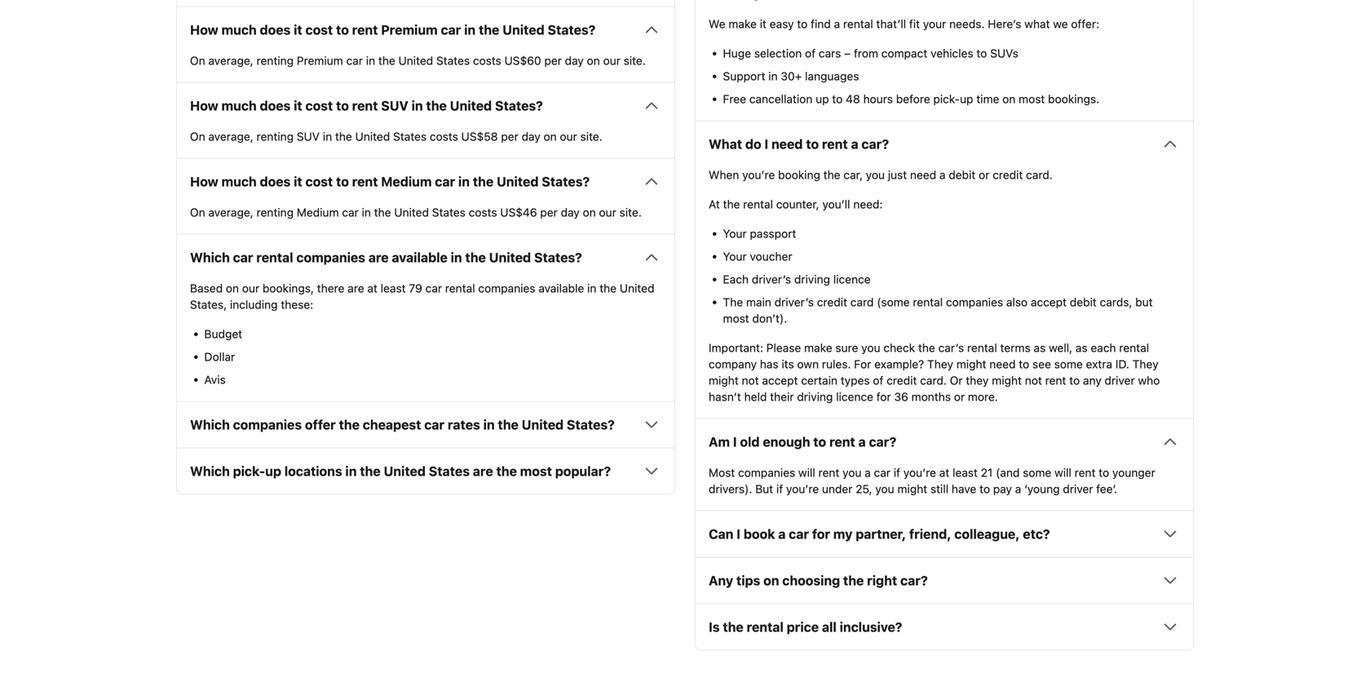 Task type: vqa. For each thing, say whether or not it's contained in the screenshot.
'48'
yes



Task type: locate. For each thing, give the bounding box(es) containing it.
companies up 'but'
[[738, 466, 796, 479]]

suv inside dropdown button
[[381, 98, 409, 113]]

does inside dropdown button
[[260, 98, 291, 113]]

choosing
[[783, 573, 840, 588]]

0 vertical spatial available
[[392, 249, 448, 265]]

much inside dropdown button
[[222, 98, 257, 113]]

1 horizontal spatial as
[[1076, 341, 1088, 354]]

day right us$58
[[522, 130, 541, 143]]

licence
[[834, 272, 871, 286], [836, 390, 874, 403]]

your passport
[[723, 227, 797, 240]]

2 vertical spatial renting
[[257, 205, 294, 219]]

accept right also at the right
[[1031, 295, 1067, 309]]

1 vertical spatial your
[[723, 249, 747, 263]]

2 does from the top
[[260, 98, 291, 113]]

any tips on choosing the right car? button
[[709, 571, 1181, 590]]

up down languages at the right top of the page
[[816, 92, 829, 105]]

1 average, from the top
[[208, 54, 254, 67]]

1 vertical spatial credit
[[817, 295, 848, 309]]

1 vertical spatial average,
[[208, 130, 254, 143]]

0 vertical spatial card.
[[1026, 168, 1053, 181]]

0 horizontal spatial up
[[265, 463, 281, 479]]

driver
[[1105, 374, 1135, 387], [1063, 482, 1094, 495]]

1 renting from the top
[[257, 54, 294, 67]]

car? inside am i old enough to rent a car? 'dropdown button'
[[869, 434, 897, 449]]

3 average, from the top
[[208, 205, 254, 219]]

medium up on average, renting medium car in the united states costs us$46 per day on our site.
[[381, 174, 432, 189]]

1 vertical spatial some
[[1023, 466, 1052, 479]]

1 horizontal spatial credit
[[887, 374, 917, 387]]

what do i need to rent a car? button
[[709, 134, 1181, 154]]

you're
[[743, 168, 775, 181], [904, 466, 937, 479], [786, 482, 819, 495]]

based
[[190, 281, 223, 295]]

offer:
[[1072, 17, 1100, 30]]

1 vertical spatial cost
[[306, 98, 333, 113]]

2 vertical spatial site.
[[620, 205, 642, 219]]

most left popular?
[[520, 463, 552, 479]]

car right 79 in the top left of the page
[[426, 281, 442, 295]]

some up 'young
[[1023, 466, 1052, 479]]

costs left us$58
[[430, 130, 458, 143]]

these:
[[281, 298, 313, 311]]

0 horizontal spatial medium
[[297, 205, 339, 219]]

car right book
[[789, 526, 809, 542]]

1 your from the top
[[723, 227, 747, 240]]

vehicles
[[931, 46, 974, 60]]

need up booking
[[772, 136, 803, 152]]

2 vertical spatial on
[[190, 205, 205, 219]]

1 horizontal spatial up
[[816, 92, 829, 105]]

1 horizontal spatial at
[[940, 466, 950, 479]]

least inside most companies will rent you a car if you're at least 21 (and some will rent to younger drivers). but if you're under 25, you might still have to pay a 'young driver fee'.
[[953, 466, 978, 479]]

types
[[841, 374, 870, 387]]

per for how much does it cost to rent premium car in the united states?
[[545, 54, 562, 67]]

rental right 79 in the top left of the page
[[445, 281, 475, 295]]

states inside which pick-up locations in the united states are the most popular? dropdown button
[[429, 463, 470, 479]]

am i old enough to rent a car?
[[709, 434, 897, 449]]

rental right car's
[[968, 341, 998, 354]]

in inside based on our bookings, there are at least 79 car rental companies available in the united states, including these:
[[587, 281, 597, 295]]

on for how much does it cost to rent premium car in the united states?
[[190, 54, 205, 67]]

1 vertical spatial need
[[910, 168, 937, 181]]

1 vertical spatial how
[[190, 98, 218, 113]]

states? inside how much does it cost to rent suv in the united states? dropdown button
[[495, 98, 543, 113]]

2 vertical spatial you're
[[786, 482, 819, 495]]

3 on from the top
[[190, 205, 205, 219]]

driver's
[[752, 272, 792, 286], [775, 295, 814, 309]]

0 vertical spatial you're
[[743, 168, 775, 181]]

at
[[367, 281, 378, 295], [940, 466, 950, 479]]

1 horizontal spatial available
[[539, 281, 584, 295]]

make
[[729, 17, 757, 30], [805, 341, 833, 354]]

does
[[260, 22, 291, 37], [260, 98, 291, 113], [260, 174, 291, 189]]

i right can
[[737, 526, 741, 542]]

make up own
[[805, 341, 833, 354]]

up for free cancellation up to 48 hours before pick-up time on most bookings.
[[816, 92, 829, 105]]

who
[[1138, 374, 1160, 387]]

0 vertical spatial per
[[545, 54, 562, 67]]

which car rental companies are available in the united states?
[[190, 249, 582, 265]]

pick-
[[934, 92, 960, 105], [233, 463, 265, 479]]

debit left cards,
[[1070, 295, 1097, 309]]

car? down 36
[[869, 434, 897, 449]]

any tips on choosing the right car?
[[709, 573, 928, 588]]

car? inside what do i need to rent a car? dropdown button
[[862, 136, 889, 152]]

per right us$58
[[501, 130, 519, 143]]

the inside dropdown button
[[426, 98, 447, 113]]

1 vertical spatial driver
[[1063, 482, 1094, 495]]

to
[[797, 17, 808, 30], [336, 22, 349, 37], [977, 46, 988, 60], [832, 92, 843, 105], [336, 98, 349, 113], [806, 136, 819, 152], [336, 174, 349, 189], [1019, 357, 1030, 371], [1070, 374, 1080, 387], [814, 434, 827, 449], [1099, 466, 1110, 479], [980, 482, 990, 495]]

3 which from the top
[[190, 463, 230, 479]]

premium inside dropdown button
[[381, 22, 438, 37]]

0 horizontal spatial not
[[742, 374, 759, 387]]

are
[[369, 249, 389, 265], [348, 281, 364, 295], [473, 463, 493, 479]]

per right 'us$60'
[[545, 54, 562, 67]]

0 vertical spatial for
[[877, 390, 891, 403]]

colleague,
[[955, 526, 1020, 542]]

pick- right before at right top
[[934, 92, 960, 105]]

they
[[928, 357, 954, 371], [1133, 357, 1159, 371]]

still
[[931, 482, 949, 495]]

2 horizontal spatial up
[[960, 92, 974, 105]]

1 horizontal spatial will
[[1055, 466, 1072, 479]]

to right 'enough'
[[814, 434, 827, 449]]

2 which from the top
[[190, 417, 230, 432]]

you
[[866, 168, 885, 181], [862, 341, 881, 354], [843, 466, 862, 479], [876, 482, 895, 495]]

rental inside the main driver's credit card (some rental companies also accept debit cards, but most don't).
[[913, 295, 943, 309]]

0 vertical spatial on
[[190, 54, 205, 67]]

0 vertical spatial i
[[765, 136, 769, 152]]

companies left also at the right
[[946, 295, 1004, 309]]

3 how from the top
[[190, 174, 218, 189]]

rent inside am i old enough to rent a car? 'dropdown button'
[[830, 434, 856, 449]]

day right us$46
[[561, 205, 580, 219]]

0 vertical spatial how
[[190, 22, 218, 37]]

at
[[709, 197, 720, 211]]

1 vertical spatial accept
[[762, 374, 798, 387]]

1 vertical spatial least
[[953, 466, 978, 479]]

2 they from the left
[[1133, 357, 1159, 371]]

0 vertical spatial driver's
[[752, 272, 792, 286]]

medium up "there"
[[297, 205, 339, 219]]

on average, renting premium car in the united states costs us$60 per day on our site.
[[190, 54, 646, 67]]

its
[[782, 357, 794, 371]]

2 vertical spatial does
[[260, 174, 291, 189]]

0 vertical spatial suv
[[381, 98, 409, 113]]

budget
[[204, 327, 242, 340]]

locations
[[285, 463, 342, 479]]

does for how much does it cost to rent premium car in the united states?
[[260, 22, 291, 37]]

you up the for
[[862, 341, 881, 354]]

how for how much does it cost to rent suv in the united states?
[[190, 98, 218, 113]]

in
[[464, 22, 476, 37], [366, 54, 375, 67], [769, 69, 778, 83], [412, 98, 423, 113], [323, 130, 332, 143], [458, 174, 470, 189], [362, 205, 371, 219], [451, 249, 462, 265], [587, 281, 597, 295], [484, 417, 495, 432], [345, 463, 357, 479]]

rent inside what do i need to rent a car? dropdown button
[[822, 136, 848, 152]]

each
[[723, 272, 749, 286]]

car up including
[[233, 249, 253, 265]]

on inside based on our bookings, there are at least 79 car rental companies available in the united states, including these:
[[226, 281, 239, 295]]

0 vertical spatial day
[[565, 54, 584, 67]]

2 vertical spatial costs
[[469, 205, 497, 219]]

of left cars
[[805, 46, 816, 60]]

1 vertical spatial make
[[805, 341, 833, 354]]

much for how much does it cost to rent premium car in the united states?
[[222, 22, 257, 37]]

car? for what do i need to rent a car?
[[862, 136, 889, 152]]

0 vertical spatial are
[[369, 249, 389, 265]]

1 horizontal spatial pick-
[[934, 92, 960, 105]]

i inside 'dropdown button'
[[733, 434, 737, 449]]

0 vertical spatial average,
[[208, 54, 254, 67]]

companies up "there"
[[297, 249, 365, 265]]

certain
[[801, 374, 838, 387]]

0 horizontal spatial are
[[348, 281, 364, 295]]

partner,
[[856, 526, 907, 542]]

for left 36
[[877, 390, 891, 403]]

a
[[834, 17, 840, 30], [851, 136, 859, 152], [940, 168, 946, 181], [859, 434, 866, 449], [865, 466, 871, 479], [1016, 482, 1022, 495], [779, 526, 786, 542]]

accept inside important: please make sure you check the car's rental terms as well, as each rental company has its own rules. for example? they might need to see some extra id. they might not accept certain types of credit card. or they might not rent to any driver who hasn't held their driving licence for 36 months or more.
[[762, 374, 798, 387]]

2 cost from the top
[[306, 98, 333, 113]]

debit inside the main driver's credit card (some rental companies also accept debit cards, but most don't).
[[1070, 295, 1097, 309]]

which for which companies offer the cheapest car rates in the united states?
[[190, 417, 230, 432]]

1 vertical spatial does
[[260, 98, 291, 113]]

rental left price
[[747, 619, 784, 635]]

1 horizontal spatial debit
[[1070, 295, 1097, 309]]

1 horizontal spatial most
[[723, 311, 750, 325]]

in inside dropdown button
[[412, 98, 423, 113]]

rental up id.
[[1120, 341, 1150, 354]]

compact
[[882, 46, 928, 60]]

companies inside the main driver's credit card (some rental companies also accept debit cards, but most don't).
[[946, 295, 1004, 309]]

companies inside based on our bookings, there are at least 79 car rental companies available in the united states, including these:
[[478, 281, 536, 295]]

our
[[603, 54, 621, 67], [560, 130, 577, 143], [599, 205, 617, 219], [242, 281, 260, 295]]

2 your from the top
[[723, 249, 747, 263]]

which pick-up locations in the united states are the most popular?
[[190, 463, 611, 479]]

per
[[545, 54, 562, 67], [501, 130, 519, 143], [540, 205, 558, 219]]

time
[[977, 92, 1000, 105]]

3 much from the top
[[222, 174, 257, 189]]

cost for premium
[[306, 22, 333, 37]]

my
[[834, 526, 853, 542]]

it inside dropdown button
[[294, 98, 302, 113]]

accept
[[1031, 295, 1067, 309], [762, 374, 798, 387]]

1 horizontal spatial premium
[[381, 22, 438, 37]]

it
[[760, 17, 767, 30], [294, 22, 302, 37], [294, 98, 302, 113], [294, 174, 302, 189]]

most inside the main driver's credit card (some rental companies also accept debit cards, but most don't).
[[723, 311, 750, 325]]

accept up their
[[762, 374, 798, 387]]

day for how much does it cost to rent medium car in the united states?
[[561, 205, 580, 219]]

1 horizontal spatial or
[[979, 168, 990, 181]]

the
[[479, 22, 500, 37], [378, 54, 396, 67], [426, 98, 447, 113], [335, 130, 352, 143], [824, 168, 841, 181], [473, 174, 494, 189], [723, 197, 740, 211], [374, 205, 391, 219], [465, 249, 486, 265], [600, 281, 617, 295], [919, 341, 936, 354], [339, 417, 360, 432], [498, 417, 519, 432], [360, 463, 381, 479], [496, 463, 517, 479], [844, 573, 864, 588], [723, 619, 744, 635]]

0 horizontal spatial pick-
[[233, 463, 265, 479]]

driver down id.
[[1105, 374, 1135, 387]]

not
[[742, 374, 759, 387], [1025, 374, 1043, 387]]

2 average, from the top
[[208, 130, 254, 143]]

1 vertical spatial or
[[954, 390, 965, 403]]

are down rates at the left
[[473, 463, 493, 479]]

0 vertical spatial renting
[[257, 54, 294, 67]]

at down "which car rental companies are available in the united states?"
[[367, 281, 378, 295]]

driver's inside the main driver's credit card (some rental companies also accept debit cards, but most don't).
[[775, 295, 814, 309]]

how for how much does it cost to rent premium car in the united states?
[[190, 22, 218, 37]]

0 horizontal spatial least
[[381, 281, 406, 295]]

1 horizontal spatial need
[[910, 168, 937, 181]]

they down car's
[[928, 357, 954, 371]]

you inside important: please make sure you check the car's rental terms as well, as each rental company has its own rules. for example? they might need to see some extra id. they might not accept certain types of credit card. or they might not rent to any driver who hasn't held their driving licence for 36 months or more.
[[862, 341, 881, 354]]

day right 'us$60'
[[565, 54, 584, 67]]

3 cost from the top
[[306, 174, 333, 189]]

need inside important: please make sure you check the car's rental terms as well, as each rental company has its own rules. for example? they might need to see some extra id. they might not accept certain types of credit card. or they might not rent to any driver who hasn't held their driving licence for 36 months or more.
[[990, 357, 1016, 371]]

at up still
[[940, 466, 950, 479]]

rental up the your passport
[[743, 197, 773, 211]]

a inside 'dropdown button'
[[859, 434, 866, 449]]

drivers).
[[709, 482, 753, 495]]

much for how much does it cost to rent medium car in the united states?
[[222, 174, 257, 189]]

renting for how much does it cost to rent premium car in the united states?
[[257, 54, 294, 67]]

available inside dropdown button
[[392, 249, 448, 265]]

premium
[[381, 22, 438, 37], [297, 54, 343, 67]]

states down how much does it cost to rent medium car in the united states? dropdown button
[[432, 205, 466, 219]]

2 how from the top
[[190, 98, 218, 113]]

1 as from the left
[[1034, 341, 1046, 354]]

you're down do
[[743, 168, 775, 181]]

renting for how much does it cost to rent suv in the united states?
[[257, 130, 294, 143]]

need inside dropdown button
[[772, 136, 803, 152]]

fee'.
[[1097, 482, 1118, 495]]

2 horizontal spatial most
[[1019, 92, 1045, 105]]

on for how much does it cost to rent medium car in the united states?
[[190, 205, 205, 219]]

might left still
[[898, 482, 928, 495]]

on inside "dropdown button"
[[764, 573, 780, 588]]

2 vertical spatial car?
[[901, 573, 928, 588]]

if down am i old enough to rent a car? 'dropdown button'
[[894, 466, 901, 479]]

1 vertical spatial for
[[812, 526, 831, 542]]

or down or
[[954, 390, 965, 403]]

are inside based on our bookings, there are at least 79 car rental companies available in the united states, including these:
[[348, 281, 364, 295]]

1 vertical spatial debit
[[1070, 295, 1097, 309]]

1 vertical spatial renting
[[257, 130, 294, 143]]

rent inside important: please make sure you check the car's rental terms as well, as each rental company has its own rules. for example? they might need to see some extra id. they might not accept certain types of credit card. or they might not rent to any driver who hasn't held their driving licence for 36 months or more.
[[1046, 374, 1067, 387]]

1 vertical spatial are
[[348, 281, 364, 295]]

they up who
[[1133, 357, 1159, 371]]

least left 79 in the top left of the page
[[381, 281, 406, 295]]

2 horizontal spatial are
[[473, 463, 493, 479]]

credit left card
[[817, 295, 848, 309]]

1 how from the top
[[190, 22, 218, 37]]

0 vertical spatial licence
[[834, 272, 871, 286]]

suv down the how much does it cost to rent suv in the united states?
[[297, 130, 320, 143]]

might
[[957, 357, 987, 371], [709, 374, 739, 387], [992, 374, 1022, 387], [898, 482, 928, 495]]

how for how much does it cost to rent medium car in the united states?
[[190, 174, 218, 189]]

pick- left locations
[[233, 463, 265, 479]]

2 much from the top
[[222, 98, 257, 113]]

need down terms
[[990, 357, 1016, 371]]

1 vertical spatial premium
[[297, 54, 343, 67]]

we
[[1054, 17, 1068, 30]]

0 horizontal spatial credit
[[817, 295, 848, 309]]

passport
[[750, 227, 797, 240]]

of inside important: please make sure you check the car's rental terms as well, as each rental company has its own rules. for example? they might need to see some extra id. they might not accept certain types of credit card. or they might not rent to any driver who hasn't held their driving licence for 36 months or more.
[[873, 374, 884, 387]]

0 horizontal spatial make
[[729, 17, 757, 30]]

states down rates at the left
[[429, 463, 470, 479]]

1 cost from the top
[[306, 22, 333, 37]]

are right "there"
[[348, 281, 364, 295]]

don't).
[[753, 311, 788, 325]]

inclusive?
[[840, 619, 903, 635]]

0 vertical spatial does
[[260, 22, 291, 37]]

1 which from the top
[[190, 249, 230, 265]]

suvs
[[991, 46, 1019, 60]]

1 horizontal spatial are
[[369, 249, 389, 265]]

us$60
[[505, 54, 541, 67]]

up inside dropdown button
[[265, 463, 281, 479]]

driver's down voucher
[[752, 272, 792, 286]]

least up have
[[953, 466, 978, 479]]

of
[[805, 46, 816, 60], [873, 374, 884, 387]]

1 vertical spatial most
[[723, 311, 750, 325]]

0 horizontal spatial suv
[[297, 130, 320, 143]]

which inside dropdown button
[[190, 463, 230, 479]]

you're left 'under'
[[786, 482, 819, 495]]

you'll
[[823, 197, 851, 211]]

3 renting from the top
[[257, 205, 294, 219]]

states? inside which companies offer the cheapest car rates in the united states? dropdown button
[[567, 417, 615, 432]]

premium up on average, renting premium car in the united states costs us$60 per day on our site. on the top of page
[[381, 22, 438, 37]]

your up each
[[723, 249, 747, 263]]

licence up card
[[834, 272, 871, 286]]

2 vertical spatial i
[[737, 526, 741, 542]]

your
[[723, 227, 747, 240], [723, 249, 747, 263]]

1 vertical spatial medium
[[297, 205, 339, 219]]

available inside based on our bookings, there are at least 79 car rental companies available in the united states, including these:
[[539, 281, 584, 295]]

how inside dropdown button
[[190, 98, 218, 113]]

costs left 'us$60'
[[473, 54, 502, 67]]

but
[[1136, 295, 1153, 309]]

the inside important: please make sure you check the car's rental terms as well, as each rental company has its own rules. for example? they might need to see some extra id. they might not accept certain types of credit card. or they might not rent to any driver who hasn't held their driving licence for 36 months or more.
[[919, 341, 936, 354]]

0 vertical spatial premium
[[381, 22, 438, 37]]

costs
[[473, 54, 502, 67], [430, 130, 458, 143], [469, 205, 497, 219]]

companies down us$46
[[478, 281, 536, 295]]

0 vertical spatial or
[[979, 168, 990, 181]]

which for which car rental companies are available in the united states?
[[190, 249, 230, 265]]

as up see
[[1034, 341, 1046, 354]]

2 renting from the top
[[257, 130, 294, 143]]

need right just
[[910, 168, 937, 181]]

2 vertical spatial need
[[990, 357, 1016, 371]]

site. for how much does it cost to rent medium car in the united states?
[[620, 205, 642, 219]]

they
[[966, 374, 989, 387]]

to up on average, renting suv in the united states costs us$58 per day on our site.
[[336, 98, 349, 113]]

1 they from the left
[[928, 357, 954, 371]]

most left bookings.
[[1019, 92, 1045, 105]]

on
[[190, 54, 205, 67], [190, 130, 205, 143], [190, 205, 205, 219]]

1 vertical spatial driver's
[[775, 295, 814, 309]]

2 vertical spatial credit
[[887, 374, 917, 387]]

states? inside which car rental companies are available in the united states? dropdown button
[[534, 249, 582, 265]]

average, for how much does it cost to rent suv in the united states?
[[208, 130, 254, 143]]

1 much from the top
[[222, 22, 257, 37]]

2 vertical spatial much
[[222, 174, 257, 189]]

3 does from the top
[[260, 174, 291, 189]]

your voucher
[[723, 249, 793, 263]]

2 vertical spatial average,
[[208, 205, 254, 219]]

credit inside important: please make sure you check the car's rental terms as well, as each rental company has its own rules. for example? they might need to see some extra id. they might not accept certain types of credit card. or they might not rent to any driver who hasn't held their driving licence for 36 months or more.
[[887, 374, 917, 387]]

states down how much does it cost to rent premium car in the united states? dropdown button
[[436, 54, 470, 67]]

costs left us$46
[[469, 205, 497, 219]]

car left rates at the left
[[424, 417, 445, 432]]

driver's down each driver's driving licence on the top of page
[[775, 295, 814, 309]]

how
[[190, 22, 218, 37], [190, 98, 218, 113], [190, 174, 218, 189]]

cost
[[306, 22, 333, 37], [306, 98, 333, 113], [306, 174, 333, 189]]

if right 'but'
[[777, 482, 783, 495]]

on for how much does it cost to rent suv in the united states?
[[190, 130, 205, 143]]

0 horizontal spatial you're
[[743, 168, 775, 181]]

1 does from the top
[[260, 22, 291, 37]]

0 horizontal spatial need
[[772, 136, 803, 152]]

0 vertical spatial debit
[[949, 168, 976, 181]]

not up held
[[742, 374, 759, 387]]

how much does it cost to rent premium car in the united states?
[[190, 22, 596, 37]]

1 vertical spatial per
[[501, 130, 519, 143]]

states down how much does it cost to rent suv in the united states? dropdown button
[[393, 130, 427, 143]]

rental up bookings,
[[256, 249, 293, 265]]

are inside dropdown button
[[473, 463, 493, 479]]

avis
[[204, 373, 226, 386]]

selection
[[755, 46, 802, 60]]

car inside based on our bookings, there are at least 79 car rental companies available in the united states, including these:
[[426, 281, 442, 295]]

0 vertical spatial car?
[[862, 136, 889, 152]]

are down on average, renting medium car in the united states costs us$46 per day on our site.
[[369, 249, 389, 265]]

is the rental price all inclusive?
[[709, 619, 903, 635]]

0 horizontal spatial accept
[[762, 374, 798, 387]]

there
[[317, 281, 345, 295]]

which pick-up locations in the united states are the most popular? button
[[190, 461, 662, 481]]

car's
[[939, 341, 965, 354]]

1 vertical spatial available
[[539, 281, 584, 295]]

most down the at top
[[723, 311, 750, 325]]

huge
[[723, 46, 751, 60]]

1 vertical spatial you're
[[904, 466, 937, 479]]

licence down types
[[836, 390, 874, 403]]

you're up still
[[904, 466, 937, 479]]

per for how much does it cost to rent medium car in the united states?
[[540, 205, 558, 219]]

united inside based on our bookings, there are at least 79 car rental companies available in the united states, including these:
[[620, 281, 655, 295]]

much
[[222, 22, 257, 37], [222, 98, 257, 113], [222, 174, 257, 189]]

as right well, in the right of the page
[[1076, 341, 1088, 354]]

car? right right
[[901, 573, 928, 588]]

most inside dropdown button
[[520, 463, 552, 479]]

you right 25, on the bottom right
[[876, 482, 895, 495]]

i for old
[[733, 434, 737, 449]]

bookings.
[[1048, 92, 1100, 105]]

debit down what do i need to rent a car? dropdown button
[[949, 168, 976, 181]]

2 not from the left
[[1025, 374, 1043, 387]]

1 horizontal spatial card.
[[1026, 168, 1053, 181]]

suv
[[381, 98, 409, 113], [297, 130, 320, 143]]

site. for how much does it cost to rent premium car in the united states?
[[624, 54, 646, 67]]

0 horizontal spatial or
[[954, 390, 965, 403]]

i inside 'dropdown button'
[[737, 526, 741, 542]]

cost inside dropdown button
[[306, 98, 333, 113]]

2 vertical spatial day
[[561, 205, 580, 219]]

1 vertical spatial i
[[733, 434, 737, 449]]

up left locations
[[265, 463, 281, 479]]

1 vertical spatial which
[[190, 417, 230, 432]]

1 horizontal spatial of
[[873, 374, 884, 387]]

car up on average, renting premium car in the united states costs us$60 per day on our site. on the top of page
[[441, 22, 461, 37]]

premium up the how much does it cost to rent suv in the united states?
[[297, 54, 343, 67]]

card
[[851, 295, 874, 309]]

0 vertical spatial make
[[729, 17, 757, 30]]

2 on from the top
[[190, 130, 205, 143]]

1 on from the top
[[190, 54, 205, 67]]



Task type: describe. For each thing, give the bounding box(es) containing it.
their
[[770, 390, 794, 403]]

months
[[912, 390, 951, 403]]

to up the how much does it cost to rent suv in the united states?
[[336, 22, 349, 37]]

rent inside how much does it cost to rent medium car in the united states? dropdown button
[[352, 174, 378, 189]]

when you're booking the car, you just need a debit or credit card.
[[709, 168, 1053, 181]]

free cancellation up to 48 hours before pick-up time on most bookings.
[[723, 92, 1100, 105]]

0 horizontal spatial debit
[[949, 168, 976, 181]]

us$46
[[500, 205, 537, 219]]

support
[[723, 69, 766, 83]]

21
[[981, 466, 993, 479]]

most
[[709, 466, 735, 479]]

driving inside important: please make sure you check the car's rental terms as well, as each rental company has its own rules. for example? they might need to see some extra id. they might not accept certain types of credit card. or they might not rent to any driver who hasn't held their driving licence for 36 months or more.
[[797, 390, 833, 403]]

48
[[846, 92, 861, 105]]

from
[[854, 46, 879, 60]]

to down on average, renting suv in the united states costs us$58 per day on our site.
[[336, 174, 349, 189]]

a inside dropdown button
[[851, 136, 859, 152]]

0 vertical spatial pick-
[[934, 92, 960, 105]]

is
[[709, 619, 720, 635]]

united inside dropdown button
[[450, 98, 492, 113]]

company
[[709, 357, 757, 371]]

sure
[[836, 341, 859, 354]]

0 vertical spatial driving
[[795, 272, 831, 286]]

1 vertical spatial site.
[[581, 130, 603, 143]]

or inside important: please make sure you check the car's rental terms as well, as each rental company has its own rules. for example? they might need to see some extra id. they might not accept certain types of credit card. or they might not rent to any driver who hasn't held their driving licence for 36 months or more.
[[954, 390, 965, 403]]

might up more.
[[992, 374, 1022, 387]]

any
[[709, 573, 734, 588]]

car inside most companies will rent you a car if you're at least 21 (and some will rent to younger drivers). but if you're under 25, you might still have to pay a 'young driver fee'.
[[874, 466, 891, 479]]

to left any
[[1070, 374, 1080, 387]]

costs for premium
[[473, 54, 502, 67]]

which companies offer the cheapest car rates in the united states?
[[190, 417, 615, 432]]

it for how much does it cost to rent medium car in the united states?
[[294, 174, 302, 189]]

am i old enough to rent a car? button
[[709, 432, 1181, 451]]

0 vertical spatial of
[[805, 46, 816, 60]]

or
[[950, 374, 963, 387]]

car inside 'dropdown button'
[[789, 526, 809, 542]]

main
[[746, 295, 772, 309]]

on right us$58
[[544, 130, 557, 143]]

hours
[[864, 92, 893, 105]]

based on our bookings, there are at least 79 car rental companies available in the united states, including these:
[[190, 281, 655, 311]]

all
[[822, 619, 837, 635]]

that'll
[[877, 17, 907, 30]]

younger
[[1113, 466, 1156, 479]]

for inside 'dropdown button'
[[812, 526, 831, 542]]

79
[[409, 281, 422, 295]]

pick- inside dropdown button
[[233, 463, 265, 479]]

'young
[[1025, 482, 1060, 495]]

including
[[230, 298, 278, 311]]

at inside based on our bookings, there are at least 79 car rental companies available in the united states, including these:
[[367, 281, 378, 295]]

when
[[709, 168, 739, 181]]

card. inside important: please make sure you check the car's rental terms as well, as each rental company has its own rules. for example? they might need to see some extra id. they might not accept certain types of credit card. or they might not rent to any driver who hasn't held their driving licence for 36 months or more.
[[920, 374, 947, 387]]

to inside dropdown button
[[336, 98, 349, 113]]

does for how much does it cost to rent suv in the united states?
[[260, 98, 291, 113]]

driver inside important: please make sure you check the car's rental terms as well, as each rental company has its own rules. for example? they might need to see some extra id. they might not accept certain types of credit card. or they might not rent to any driver who hasn't held their driving licence for 36 months or more.
[[1105, 374, 1135, 387]]

day for how much does it cost to rent premium car in the united states?
[[565, 54, 584, 67]]

the
[[723, 295, 743, 309]]

it for how much does it cost to rent premium car in the united states?
[[294, 22, 302, 37]]

can i book a car for my partner, friend, colleague, etc? button
[[709, 524, 1181, 544]]

booking
[[778, 168, 821, 181]]

how much does it cost to rent suv in the united states?
[[190, 98, 543, 113]]

on average, renting suv in the united states costs us$58 per day on our site.
[[190, 130, 603, 143]]

example?
[[875, 357, 925, 371]]

car up the how much does it cost to rent suv in the united states?
[[346, 54, 363, 67]]

might up the "they"
[[957, 357, 987, 371]]

you left just
[[866, 168, 885, 181]]

has
[[760, 357, 779, 371]]

to down 21
[[980, 482, 990, 495]]

cards,
[[1100, 295, 1133, 309]]

are inside dropdown button
[[369, 249, 389, 265]]

to inside 'dropdown button'
[[814, 434, 827, 449]]

rental inside dropdown button
[[256, 249, 293, 265]]

medium inside dropdown button
[[381, 174, 432, 189]]

companies left offer
[[233, 417, 302, 432]]

0 vertical spatial most
[[1019, 92, 1045, 105]]

states,
[[190, 298, 227, 311]]

average, for how much does it cost to rent medium car in the united states?
[[208, 205, 254, 219]]

up for which pick-up locations in the united states are the most popular?
[[265, 463, 281, 479]]

costs for medium
[[469, 205, 497, 219]]

on right 'us$60'
[[587, 54, 600, 67]]

car,
[[844, 168, 863, 181]]

more.
[[968, 390, 999, 403]]

car down how much does it cost to rent medium car in the united states?
[[342, 205, 359, 219]]

1 will from the left
[[799, 466, 816, 479]]

our inside based on our bookings, there are at least 79 car rental companies available in the united states, including these:
[[242, 281, 260, 295]]

price
[[787, 619, 819, 635]]

popular?
[[555, 463, 611, 479]]

–
[[845, 46, 851, 60]]

rates
[[448, 417, 480, 432]]

2 as from the left
[[1076, 341, 1088, 354]]

have
[[952, 482, 977, 495]]

can
[[709, 526, 734, 542]]

it for how much does it cost to rent suv in the united states?
[[294, 98, 302, 113]]

much for how much does it cost to rent suv in the united states?
[[222, 98, 257, 113]]

pay
[[994, 482, 1012, 495]]

for inside important: please make sure you check the car's rental terms as well, as each rental company has its own rules. for example? they might need to see some extra id. they might not accept certain types of credit card. or they might not rent to any driver who hasn't held their driving licence for 36 months or more.
[[877, 390, 891, 403]]

average, for how much does it cost to rent premium car in the united states?
[[208, 54, 254, 67]]

credit inside the main driver's credit card (some rental companies also accept debit cards, but most don't).
[[817, 295, 848, 309]]

on right us$46
[[583, 205, 596, 219]]

36
[[895, 390, 909, 403]]

to left suvs
[[977, 46, 988, 60]]

cancellation
[[750, 92, 813, 105]]

the inside based on our bookings, there are at least 79 car rental companies available in the united states, including these:
[[600, 281, 617, 295]]

rental inside based on our bookings, there are at least 79 car rental companies available in the united states, including these:
[[445, 281, 475, 295]]

1 horizontal spatial if
[[894, 466, 901, 479]]

i inside dropdown button
[[765, 136, 769, 152]]

licence inside important: please make sure you check the car's rental terms as well, as each rental company has its own rules. for example? they might need to see some extra id. they might not accept certain types of credit card. or they might not rent to any driver who hasn't held their driving licence for 36 months or more.
[[836, 390, 874, 403]]

rent inside how much does it cost to rent premium car in the united states? dropdown button
[[352, 22, 378, 37]]

cheapest
[[363, 417, 421, 432]]

each
[[1091, 341, 1117, 354]]

renting for how much does it cost to rent medium car in the united states?
[[257, 205, 294, 219]]

here's
[[988, 17, 1022, 30]]

cars
[[819, 46, 841, 60]]

old
[[740, 434, 760, 449]]

dollar
[[204, 350, 235, 363]]

which for which pick-up locations in the united states are the most popular?
[[190, 463, 230, 479]]

your for your voucher
[[723, 249, 747, 263]]

also
[[1007, 295, 1028, 309]]

0 horizontal spatial premium
[[297, 54, 343, 67]]

which car rental companies are available in the united states? button
[[190, 247, 662, 267]]

make inside important: please make sure you check the car's rental terms as well, as each rental company has its own rules. for example? they might need to see some extra id. they might not accept certain types of credit card. or they might not rent to any driver who hasn't held their driving licence for 36 months or more.
[[805, 341, 833, 354]]

cost for medium
[[306, 174, 333, 189]]

rules.
[[822, 357, 851, 371]]

huge selection of cars – from compact vehicles to suvs
[[723, 46, 1019, 60]]

etc?
[[1023, 526, 1050, 542]]

please
[[767, 341, 801, 354]]

car? inside any tips on choosing the right car? "dropdown button"
[[901, 573, 928, 588]]

your for your passport
[[723, 227, 747, 240]]

to up the fee'. at the right
[[1099, 466, 1110, 479]]

2 horizontal spatial you're
[[904, 466, 937, 479]]

might up hasn't
[[709, 374, 739, 387]]

0 horizontal spatial if
[[777, 482, 783, 495]]

find
[[811, 17, 831, 30]]

how much does it cost to rent suv in the united states? button
[[190, 96, 662, 115]]

companies inside most companies will rent you a car if you're at least 21 (and some will rent to younger drivers). but if you're under 25, you might still have to pay a 'young driver fee'.
[[738, 466, 796, 479]]

rent inside how much does it cost to rent suv in the united states? dropdown button
[[352, 98, 378, 113]]

the inside "dropdown button"
[[844, 573, 864, 588]]

i for book
[[737, 526, 741, 542]]

1 vertical spatial day
[[522, 130, 541, 143]]

you up 25, on the bottom right
[[843, 466, 862, 479]]

for
[[854, 357, 872, 371]]

to left see
[[1019, 357, 1030, 371]]

to left 48
[[832, 92, 843, 105]]

to left find
[[797, 17, 808, 30]]

1 vertical spatial suv
[[297, 130, 320, 143]]

do
[[746, 136, 762, 152]]

what
[[709, 136, 742, 152]]

friend,
[[910, 526, 952, 542]]

cost for suv
[[306, 98, 333, 113]]

1 horizontal spatial you're
[[786, 482, 819, 495]]

might inside most companies will rent you a car if you're at least 21 (and some will rent to younger drivers). but if you're under 25, you might still have to pay a 'young driver fee'.
[[898, 482, 928, 495]]

at inside most companies will rent you a car if you're at least 21 (and some will rent to younger drivers). but if you're under 25, you might still have to pay a 'young driver fee'.
[[940, 466, 950, 479]]

how much does it cost to rent medium car in the united states? button
[[190, 172, 662, 191]]

states? inside how much does it cost to rent premium car in the united states? dropdown button
[[548, 22, 596, 37]]

important: please make sure you check the car's rental terms as well, as each rental company has its own rules. for example? they might need to see some extra id. they might not accept certain types of credit card. or they might not rent to any driver who hasn't held their driving licence for 36 months or more.
[[709, 341, 1160, 403]]

any
[[1083, 374, 1102, 387]]

under
[[822, 482, 853, 495]]

car up on average, renting medium car in the united states costs us$46 per day on our site.
[[435, 174, 455, 189]]

does for how much does it cost to rent medium car in the united states?
[[260, 174, 291, 189]]

states? inside how much does it cost to rent medium car in the united states? dropdown button
[[542, 174, 590, 189]]

0 vertical spatial credit
[[993, 168, 1023, 181]]

2 will from the left
[[1055, 466, 1072, 479]]

most companies will rent you a car if you're at least 21 (and some will rent to younger drivers). but if you're under 25, you might still have to pay a 'young driver fee'.
[[709, 466, 1156, 495]]

own
[[798, 357, 819, 371]]

driver inside most companies will rent you a car if you're at least 21 (and some will rent to younger drivers). but if you're under 25, you might still have to pay a 'young driver fee'.
[[1063, 482, 1094, 495]]

1 vertical spatial costs
[[430, 130, 458, 143]]

1 not from the left
[[742, 374, 759, 387]]

need:
[[854, 197, 883, 211]]

car? for am i old enough to rent a car?
[[869, 434, 897, 449]]

rental inside dropdown button
[[747, 619, 784, 635]]

least inside based on our bookings, there are at least 79 car rental companies available in the united states, including these:
[[381, 281, 406, 295]]

30+
[[781, 69, 802, 83]]

tips
[[737, 573, 761, 588]]

rental up from
[[844, 17, 874, 30]]

just
[[888, 168, 907, 181]]

on right time
[[1003, 92, 1016, 105]]

a inside 'dropdown button'
[[779, 526, 786, 542]]

am
[[709, 434, 730, 449]]

terms
[[1001, 341, 1031, 354]]

some inside important: please make sure you check the car's rental terms as well, as each rental company has its own rules. for example? they might need to see some extra id. they might not accept certain types of credit card. or they might not rent to any driver who hasn't held their driving licence for 36 months or more.
[[1055, 357, 1083, 371]]

to up booking
[[806, 136, 819, 152]]

accept inside the main driver's credit card (some rental companies also accept debit cards, but most don't).
[[1031, 295, 1067, 309]]

extra
[[1086, 357, 1113, 371]]

the main driver's credit card (some rental companies also accept debit cards, but most don't).
[[723, 295, 1153, 325]]

well,
[[1049, 341, 1073, 354]]

important:
[[709, 341, 764, 354]]

some inside most companies will rent you a car if you're at least 21 (and some will rent to younger drivers). but if you're under 25, you might still have to pay a 'young driver fee'.
[[1023, 466, 1052, 479]]

voucher
[[750, 249, 793, 263]]



